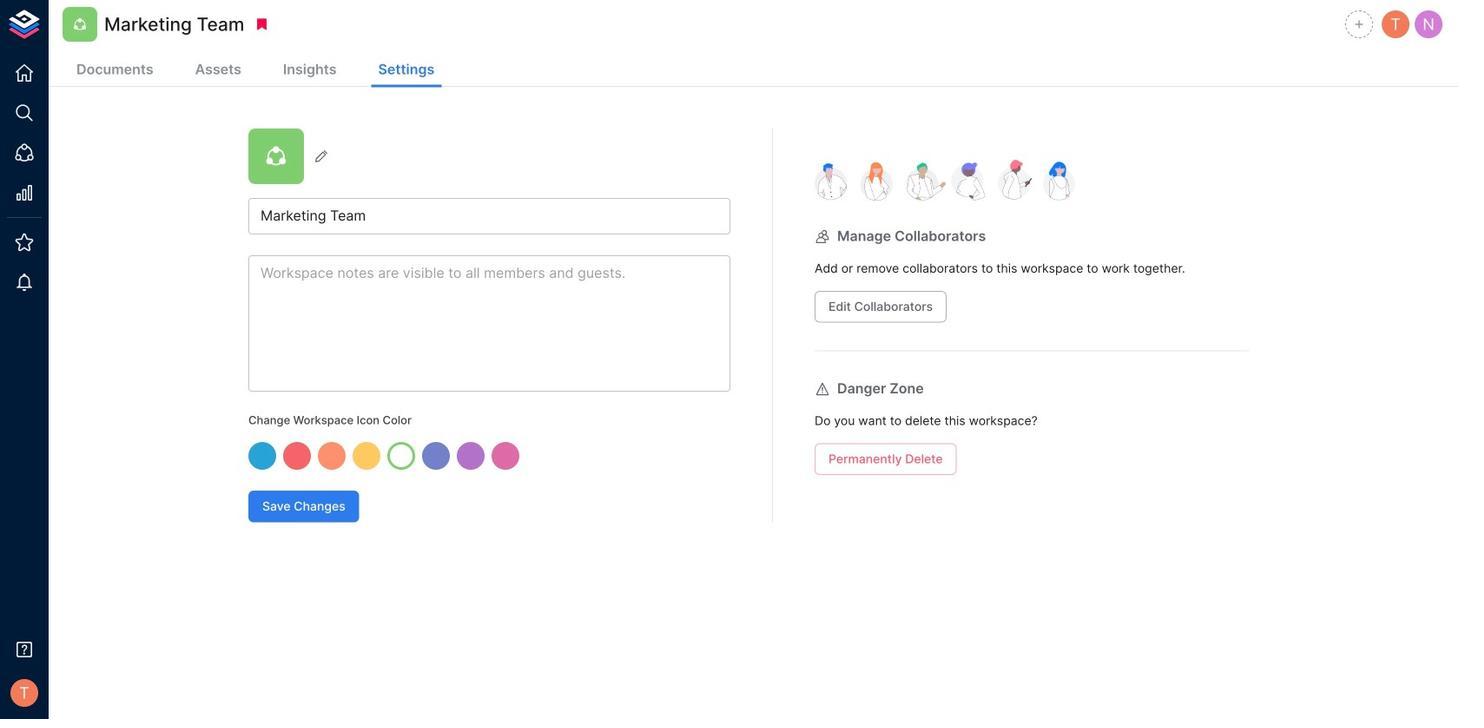 Task type: locate. For each thing, give the bounding box(es) containing it.
Workspace notes are visible to all members and guests. text field
[[248, 255, 731, 392]]



Task type: describe. For each thing, give the bounding box(es) containing it.
Workspace Name text field
[[248, 198, 731, 235]]

remove bookmark image
[[254, 17, 270, 32]]



Task type: vqa. For each thing, say whether or not it's contained in the screenshot.
invite for Invite Guests
no



